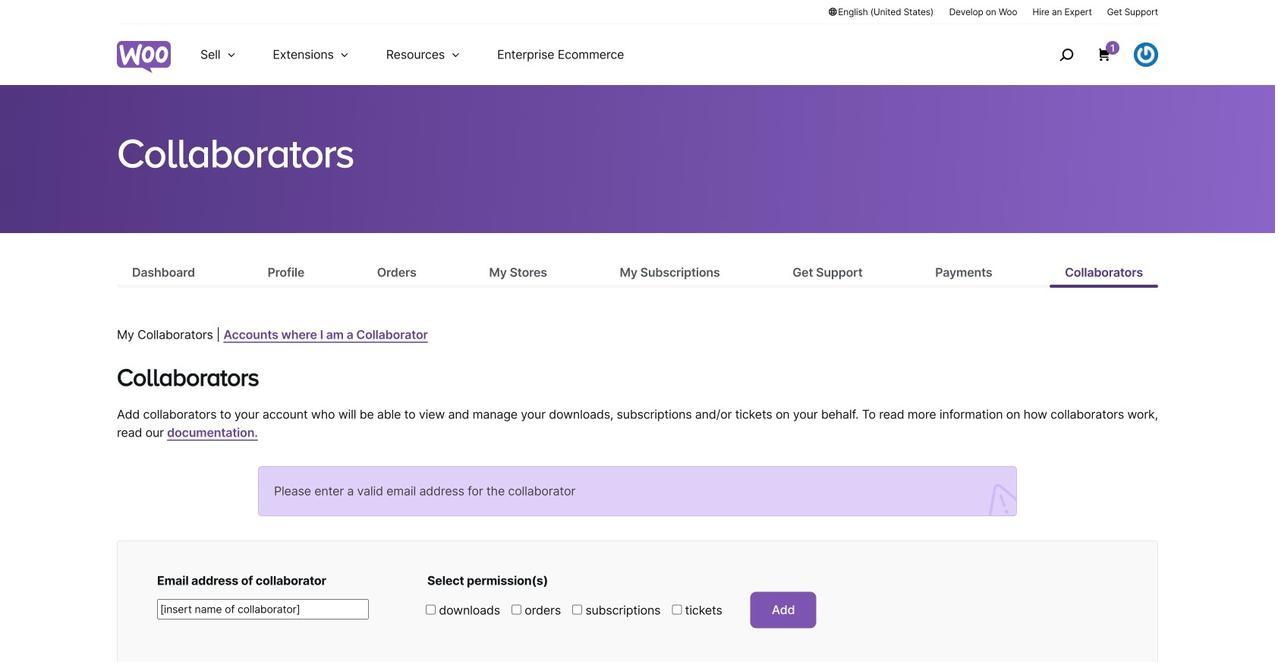 Task type: describe. For each thing, give the bounding box(es) containing it.
open account menu image
[[1134, 43, 1159, 67]]

search image
[[1055, 43, 1079, 67]]

service navigation menu element
[[1027, 30, 1159, 79]]



Task type: locate. For each thing, give the bounding box(es) containing it.
None checkbox
[[426, 605, 436, 615], [512, 605, 522, 615], [573, 605, 582, 615], [426, 605, 436, 615], [512, 605, 522, 615], [573, 605, 582, 615]]

None checkbox
[[672, 605, 682, 615]]



Task type: vqa. For each thing, say whether or not it's contained in the screenshot.
the Open account menu icon
yes



